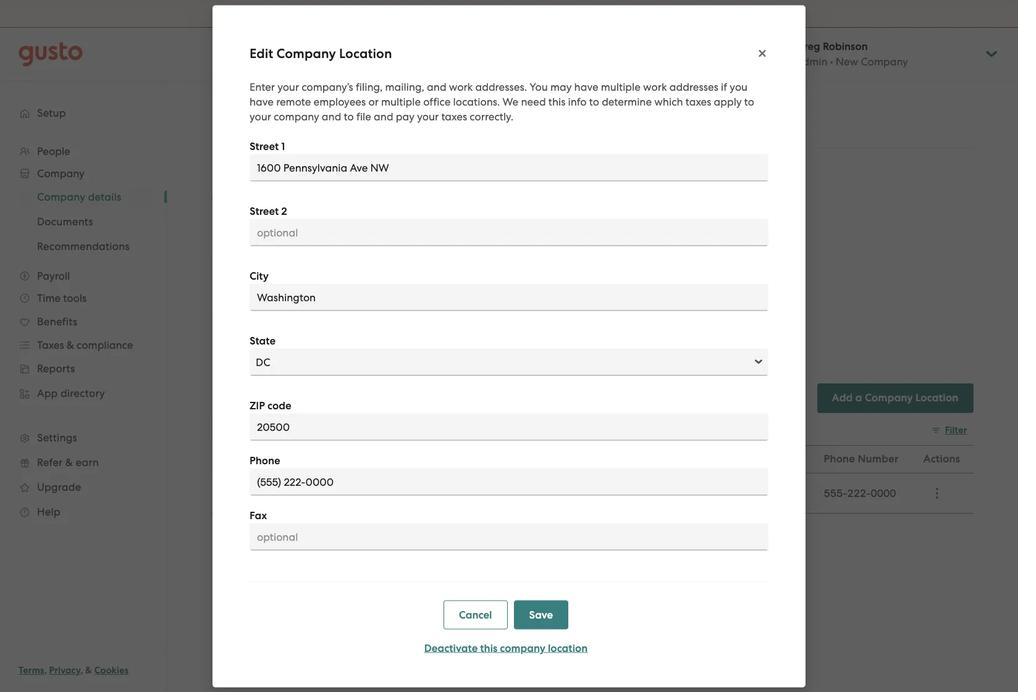 Task type: locate. For each thing, give the bounding box(es) containing it.
2 , from the left
[[80, 666, 83, 677]]

problem,
[[413, 8, 452, 19]]

0 horizontal spatial location
[[548, 642, 588, 655]]

location up filing,
[[339, 45, 392, 61]]

a right the 'add'
[[856, 392, 863, 405]]

Phone text field
[[250, 468, 769, 496]]

have up info
[[574, 80, 599, 93]]

employees for no employees
[[745, 487, 798, 500]]

0 vertical spatial this
[[549, 95, 566, 108]]

1 vertical spatial location
[[329, 158, 392, 177]]

1 horizontal spatial a
[[615, 8, 621, 19]]

20500 inside 'mailing address 1600 pennsylvania ave nw, washington, dc 20500'
[[430, 237, 463, 250]]

0 vertical spatial edit
[[250, 45, 273, 61]]

0 horizontal spatial pennsylvania
[[239, 237, 303, 250]]

your right enter
[[278, 80, 299, 93]]

1 horizontal spatial location
[[679, 237, 720, 250]]

2 vertical spatial this
[[480, 642, 498, 655]]

nw
[[403, 488, 422, 500]]

to down you
[[745, 95, 755, 108]]

this down 'cancel' button at the left
[[480, 642, 498, 655]]

1
[[281, 140, 285, 153]]

2 horizontal spatial a
[[856, 392, 863, 405]]

1 vertical spatial washington,
[[424, 488, 486, 500]]

's
[[327, 365, 333, 378]]

edit for edit company location
[[250, 45, 273, 61]]

enter your company's filing, mailing, and work addresses. you may have multiple work addresses if you have remote employees or multiple office locations. we need this info to determine which taxes apply to your company and to file and pay your taxes correctly.
[[250, 80, 755, 122]]

1 vertical spatial remote
[[400, 365, 435, 378]]

1 horizontal spatial 1600
[[288, 488, 314, 500]]

555-
[[212, 283, 234, 295], [824, 488, 848, 500]]

phone left number
[[824, 453, 855, 466]]

ave left nw
[[383, 488, 401, 500]]

location up filter popup button
[[916, 392, 959, 405]]

0 horizontal spatial 1600
[[212, 237, 236, 250]]

2 vertical spatial location
[[916, 392, 959, 405]]

fax
[[250, 509, 267, 522]]

location
[[679, 237, 720, 250], [548, 642, 588, 655]]

phone inside phone 555-222-0000
[[212, 268, 244, 281]]

ZIP code text field
[[250, 413, 769, 441]]

street left 1
[[250, 140, 279, 153]]

2 horizontal spatial employees
[[745, 487, 798, 500]]

1 horizontal spatial 555-
[[824, 488, 848, 500]]

2 horizontal spatial this
[[659, 237, 676, 250]]

1 vertical spatial street
[[250, 205, 279, 218]]

1 horizontal spatial pennsylvania
[[316, 488, 380, 500]]

0 horizontal spatial work
[[449, 80, 473, 93]]

edit inside mailing address element
[[567, 237, 586, 250]]

which
[[655, 95, 683, 108]]

phone
[[212, 268, 244, 281], [824, 453, 855, 466], [250, 454, 280, 467]]

0 horizontal spatial remote
[[276, 95, 311, 108]]

0 horizontal spatial 222-
[[234, 283, 256, 295]]

your down office
[[417, 110, 439, 122]]

0 horizontal spatial multiple
[[381, 95, 421, 108]]

1 horizontal spatial ave
[[383, 488, 401, 500]]

and
[[454, 8, 472, 19], [427, 80, 447, 93], [322, 110, 341, 122], [374, 110, 393, 122], [378, 365, 398, 378]]

Street 1 text field
[[250, 154, 769, 181]]

home image
[[19, 42, 83, 66]]

1 horizontal spatial 0000
[[871, 488, 896, 500]]

company down save "button"
[[500, 642, 546, 655]]

20500 up phone element
[[430, 237, 463, 250]]

street
[[250, 140, 279, 153], [250, 205, 279, 218]]

and right the physical
[[378, 365, 398, 378]]

to right info
[[589, 95, 599, 108]]

this down may at the right of page
[[549, 95, 566, 108]]

employees inside mailing address element
[[589, 237, 643, 250]]

we're
[[474, 8, 497, 19]]

1 horizontal spatial no
[[728, 487, 743, 500]]

1 vertical spatial edit
[[567, 237, 586, 250]]

0 vertical spatial location
[[679, 237, 720, 250]]

&
[[85, 666, 92, 677]]

company
[[274, 110, 319, 122], [500, 642, 546, 655]]

ave
[[305, 237, 323, 250], [383, 488, 401, 500]]

location inside mailing address element
[[679, 237, 720, 250]]

location
[[339, 45, 392, 61], [329, 158, 392, 177], [916, 392, 959, 405]]

222- down city
[[234, 283, 256, 295]]

and down 'company's'
[[322, 110, 341, 122]]

location for edit company location
[[339, 45, 392, 61]]

0 vertical spatial employees
[[314, 95, 366, 108]]

locations up the physical
[[315, 342, 376, 359]]

active
[[232, 488, 263, 500]]

addresses
[[670, 80, 719, 93]]

washington,
[[349, 237, 410, 250], [424, 488, 486, 500]]

taxes down office
[[441, 110, 467, 122]]

company
[[277, 45, 336, 61], [212, 117, 307, 143], [254, 158, 325, 177], [212, 342, 274, 359], [280, 365, 327, 378], [865, 392, 913, 405]]

new
[[255, 365, 277, 378]]

1 horizontal spatial multiple
[[601, 80, 641, 93]]

0 vertical spatial multiple
[[601, 80, 641, 93]]

, left privacy 'link'
[[44, 666, 47, 677]]

cookies
[[94, 666, 129, 677]]

1600
[[212, 237, 236, 250], [288, 488, 314, 500]]

work up which
[[643, 80, 667, 93]]

your
[[278, 80, 299, 93], [250, 110, 271, 122], [417, 110, 439, 122]]

222- inside phone 555-222-0000
[[234, 283, 256, 295]]

taxes down the addresses
[[686, 95, 712, 108]]

edit employees at this location link
[[567, 237, 720, 250]]

work up locations.
[[449, 80, 473, 93]]

0 vertical spatial 1600
[[212, 237, 236, 250]]

a inside button
[[856, 392, 863, 405]]

0000 down number
[[871, 488, 896, 500]]

1 horizontal spatial 222-
[[848, 488, 871, 500]]

1 vertical spatial taxes
[[441, 110, 467, 122]]

2 street from the top
[[250, 205, 279, 218]]

mailing address 1600 pennsylvania ave nw, washington, dc 20500
[[212, 221, 463, 250]]

have down enter
[[250, 95, 274, 108]]

zip
[[250, 399, 265, 412]]

1 vertical spatial company
[[500, 642, 546, 655]]

company right the 'add'
[[865, 392, 913, 405]]

locations inside the company work locations includes new company 's physical and remote locations
[[315, 342, 376, 359]]

remote left locations
[[400, 365, 435, 378]]

0 vertical spatial washington,
[[349, 237, 410, 250]]

1 vertical spatial employees
[[589, 237, 643, 250]]

0 vertical spatial remote
[[276, 95, 311, 108]]

Fax text field
[[250, 523, 769, 551]]

list
[[212, 221, 720, 305]]

20500 up fax "text field"
[[506, 488, 537, 500]]

and left we're
[[454, 8, 472, 19]]

0 horizontal spatial company
[[274, 110, 319, 122]]

washington, right nw,
[[349, 237, 410, 250]]

employees
[[314, 95, 366, 108], [589, 237, 643, 250], [745, 487, 798, 500]]

1 vertical spatial 222-
[[848, 488, 871, 500]]

washington, right nw
[[424, 488, 486, 500]]

0 horizontal spatial washington,
[[349, 237, 410, 250]]

0 vertical spatial 20500
[[430, 237, 463, 250]]

1 vertical spatial ave
[[383, 488, 401, 500]]

0 vertical spatial street
[[250, 140, 279, 153]]

no
[[728, 487, 743, 500], [582, 488, 596, 500]]

mailing address element
[[212, 221, 720, 260]]

dc inside 'mailing address 1600 pennsylvania ave nw, washington, dc 20500'
[[413, 237, 427, 250]]

1 horizontal spatial this
[[549, 95, 566, 108]]

0 horizontal spatial dc
[[413, 237, 427, 250]]

, left &
[[80, 666, 83, 677]]

0 vertical spatial company
[[274, 110, 319, 122]]

0 horizontal spatial phone
[[212, 268, 244, 281]]

1600 down mailing
[[212, 237, 236, 250]]

222- down phone number
[[848, 488, 871, 500]]

ave left nw,
[[305, 237, 323, 250]]

0 horizontal spatial 555-
[[212, 283, 234, 295]]

street up "address"
[[250, 205, 279, 218]]

location down save "button"
[[548, 642, 588, 655]]

company locations
[[212, 117, 405, 143]]

0 horizontal spatial no
[[582, 488, 596, 500]]

0 horizontal spatial edit
[[250, 45, 273, 61]]

pennsylvania
[[239, 237, 303, 250], [316, 488, 380, 500]]

1 horizontal spatial work
[[643, 80, 667, 93]]

multiple
[[601, 80, 641, 93], [381, 95, 421, 108]]

0000
[[256, 283, 284, 295], [871, 488, 896, 500]]

work
[[449, 80, 473, 93], [643, 80, 667, 93]]

0 horizontal spatial ,
[[44, 666, 47, 677]]

0 vertical spatial taxes
[[686, 95, 712, 108]]

phone up active
[[250, 454, 280, 467]]

0 horizontal spatial employees
[[314, 95, 366, 108]]

location inside button
[[548, 642, 588, 655]]

0 horizontal spatial taxes
[[441, 110, 467, 122]]

1 horizontal spatial washington,
[[424, 488, 486, 500]]

a right into
[[405, 8, 410, 19]]

company up 'company's'
[[277, 45, 336, 61]]

determine
[[602, 95, 652, 108]]

1 vertical spatial 555-
[[824, 488, 848, 500]]

1600 right active
[[288, 488, 314, 500]]

terms link
[[19, 666, 44, 677]]

employees for edit employees at this location
[[589, 237, 643, 250]]

have
[[574, 80, 599, 93], [250, 95, 274, 108]]

company's
[[302, 80, 353, 93]]

1 horizontal spatial remote
[[400, 365, 435, 378]]

phone left city
[[212, 268, 244, 281]]

0 vertical spatial have
[[574, 80, 599, 93]]

0 horizontal spatial have
[[250, 95, 274, 108]]

file
[[357, 110, 371, 122]]

2
[[281, 205, 287, 218]]

1 horizontal spatial company
[[500, 642, 546, 655]]

0 vertical spatial 0000
[[256, 283, 284, 295]]

2 vertical spatial employees
[[745, 487, 798, 500]]

1 vertical spatial location
[[548, 642, 588, 655]]

0 vertical spatial dc
[[413, 237, 427, 250]]

0 horizontal spatial 0000
[[256, 283, 284, 295]]

company up 1
[[274, 110, 319, 122]]

location right at
[[679, 237, 720, 250]]

main company location with option to select different filing and mailing addresses group
[[212, 158, 720, 328]]

enter
[[250, 80, 275, 93]]

0 vertical spatial ave
[[305, 237, 323, 250]]

on
[[537, 8, 548, 19]]

edit
[[250, 45, 273, 61], [567, 237, 586, 250]]

0 vertical spatial 222-
[[234, 283, 256, 295]]

0 horizontal spatial 20500
[[430, 237, 463, 250]]

1 street from the top
[[250, 140, 279, 153]]

multiple up determine on the top of the page
[[601, 80, 641, 93]]

and up office
[[427, 80, 447, 93]]

0 vertical spatial location
[[339, 45, 392, 61]]

1 work from the left
[[449, 80, 473, 93]]

1 horizontal spatial edit
[[567, 237, 586, 250]]

1 vertical spatial this
[[659, 237, 676, 250]]

to left file
[[344, 110, 354, 122]]

phone 555-222-0000
[[212, 268, 284, 295]]

filter
[[945, 425, 968, 436]]

1 horizontal spatial 20500
[[506, 488, 537, 500]]

1 horizontal spatial ,
[[80, 666, 83, 677]]

office
[[424, 95, 451, 108]]

locations down or
[[312, 117, 405, 143]]

0000 inside phone 555-222-0000
[[256, 283, 284, 295]]

nw,
[[326, 237, 346, 250]]

actions
[[924, 453, 961, 466]]

status button
[[213, 447, 280, 473]]

location inside button
[[916, 392, 959, 405]]

locations
[[312, 117, 405, 143], [315, 342, 376, 359]]

Search field
[[212, 413, 521, 441]]

0 horizontal spatial this
[[480, 642, 498, 655]]

1 horizontal spatial phone
[[250, 454, 280, 467]]

1 horizontal spatial employees
[[589, 237, 643, 250]]

0 horizontal spatial ave
[[305, 237, 323, 250]]

company inside 'enter your company's filing, mailing, and work addresses. you may have multiple work addresses if you have remote employees or multiple office locations. we need this info to determine which taxes apply to your company and to file and pay your taxes correctly.'
[[274, 110, 319, 122]]

0000 down city
[[256, 283, 284, 295]]

location down file
[[329, 158, 392, 177]]

minutes.
[[642, 8, 679, 19]]

1 horizontal spatial taxes
[[686, 95, 712, 108]]

1 vertical spatial locations
[[315, 342, 376, 359]]

location inside group
[[329, 158, 392, 177]]

this inside 'enter your company's filing, mailing, and work addresses. you may have multiple work addresses if you have remote employees or multiple office locations. we need this info to determine which taxes apply to your company and to file and pay your taxes correctly.'
[[549, 95, 566, 108]]

add a company location
[[832, 392, 959, 405]]

may
[[551, 80, 572, 93]]

company down 1
[[254, 158, 325, 177]]

remote up company locations
[[276, 95, 311, 108]]

0 vertical spatial 555-
[[212, 283, 234, 295]]

company inside button
[[865, 392, 913, 405]]

2 horizontal spatial phone
[[824, 453, 855, 466]]

1 vertical spatial 0000
[[871, 488, 896, 500]]

this right at
[[659, 237, 676, 250]]

a right in on the right
[[615, 8, 621, 19]]

street for street 1
[[250, 140, 279, 153]]

company down work
[[280, 365, 327, 378]]

street for street 2
[[250, 205, 279, 218]]

0 vertical spatial pennsylvania
[[239, 237, 303, 250]]

washington, inside 'mailing address 1600 pennsylvania ave nw, washington, dc 20500'
[[349, 237, 410, 250]]

your down enter
[[250, 110, 271, 122]]

correctly.
[[470, 110, 514, 122]]

multiple down mailing,
[[381, 95, 421, 108]]

dc
[[413, 237, 427, 250], [488, 488, 503, 500]]

list containing mailing address
[[212, 221, 720, 305]]

remote
[[276, 95, 311, 108], [400, 365, 435, 378]]

pennsylvania inside 'mailing address 1600 pennsylvania ave nw, washington, dc 20500'
[[239, 237, 303, 250]]

1 horizontal spatial dc
[[488, 488, 503, 500]]

location for main company location
[[329, 158, 392, 177]]

no for no employees
[[728, 487, 743, 500]]



Task type: describe. For each thing, give the bounding box(es) containing it.
terms , privacy , & cookies
[[19, 666, 129, 677]]

add
[[832, 392, 853, 405]]

ave inside 'mailing address 1600 pennsylvania ave nw, washington, dc 20500'
[[305, 237, 323, 250]]

addresses.
[[476, 80, 527, 93]]

code
[[268, 399, 291, 412]]

cancel
[[459, 609, 492, 622]]

edit company location
[[250, 45, 392, 61]]

we
[[503, 95, 519, 108]]

locations.
[[453, 95, 500, 108]]

number
[[858, 453, 899, 466]]

again
[[577, 8, 602, 19]]

0 horizontal spatial your
[[250, 110, 271, 122]]

locations
[[437, 365, 481, 378]]

city
[[250, 269, 269, 282]]

1 , from the left
[[44, 666, 47, 677]]

phone for 555-
[[212, 268, 244, 281]]

main
[[212, 158, 250, 177]]

privacy
[[49, 666, 80, 677]]

into
[[385, 8, 402, 19]]

save
[[529, 609, 553, 622]]

terms
[[19, 666, 44, 677]]

filter button
[[926, 421, 974, 441]]

need
[[521, 95, 546, 108]]

phone inside dialog main content element
[[250, 454, 280, 467]]

this inside mailing address element
[[659, 237, 676, 250]]

2 work from the left
[[643, 80, 667, 93]]

1600 inside 'mailing address 1600 pennsylvania ave nw, washington, dc 20500'
[[212, 237, 236, 250]]

add a company location button
[[817, 384, 974, 413]]

2 horizontal spatial to
[[745, 95, 755, 108]]

includes
[[212, 365, 252, 378]]

City text field
[[250, 284, 769, 311]]

1 vertical spatial multiple
[[381, 95, 421, 108]]

you
[[530, 80, 548, 93]]

pay
[[396, 110, 415, 122]]

1 vertical spatial dc
[[488, 488, 503, 500]]

555- inside phone 555-222-0000
[[212, 283, 234, 295]]

0 vertical spatial locations
[[312, 117, 405, 143]]

try
[[562, 8, 574, 19]]

employees inside 'enter your company's filing, mailing, and work addresses. you may have multiple work addresses if you have remote employees or multiple office locations. we need this info to determine which taxes apply to your company and to file and pay your taxes correctly.'
[[314, 95, 366, 108]]

at
[[645, 237, 656, 250]]

1 vertical spatial pennsylvania
[[316, 488, 380, 500]]

state
[[250, 334, 276, 347]]

ran
[[368, 8, 383, 19]]

2 horizontal spatial your
[[417, 110, 439, 122]]

Street 2 text field
[[250, 219, 769, 246]]

dialog main content element
[[237, 72, 781, 672]]

deactivate this company location
[[424, 642, 588, 655]]

phone element
[[212, 267, 720, 305]]

1 vertical spatial have
[[250, 95, 274, 108]]

privacy link
[[49, 666, 80, 677]]

street 1
[[250, 140, 285, 153]]

you
[[730, 80, 748, 93]]

physical
[[336, 365, 375, 378]]

phone number
[[824, 453, 899, 466]]

0 horizontal spatial a
[[405, 8, 410, 19]]

1 vertical spatial 1600
[[288, 488, 314, 500]]

and down or
[[374, 110, 393, 122]]

few
[[623, 8, 639, 19]]

zip code
[[250, 399, 291, 412]]

company work locations includes new company 's physical and remote locations
[[212, 342, 481, 378]]

it.
[[551, 8, 559, 19]]

555-222-0000
[[824, 488, 896, 500]]

and inside the company work locations includes new company 's physical and remote locations
[[378, 365, 398, 378]]

company inside button
[[500, 642, 546, 655]]

phone for number
[[824, 453, 855, 466]]

status
[[220, 453, 251, 466]]

work
[[278, 342, 312, 359]]

gusto
[[340, 8, 366, 19]]

1 vertical spatial 20500
[[506, 488, 537, 500]]

1 horizontal spatial have
[[574, 80, 599, 93]]

if
[[721, 80, 727, 93]]

mailing,
[[385, 80, 424, 93]]

street 2
[[250, 205, 287, 218]]

remote inside 'enter your company's filing, mailing, and work addresses. you may have multiple work addresses if you have remote employees or multiple office locations. we need this info to determine which taxes apply to your company and to file and pay your taxes correctly.'
[[276, 95, 311, 108]]

company down enter
[[212, 117, 307, 143]]

apply
[[714, 95, 742, 108]]

deactivate
[[424, 642, 478, 655]]

save button
[[514, 601, 569, 630]]

remote inside the company work locations includes new company 's physical and remote locations
[[400, 365, 435, 378]]

edit for edit employees at this location
[[567, 237, 586, 250]]

address
[[253, 221, 293, 234]]

filing,
[[356, 80, 383, 93]]

in
[[605, 8, 613, 19]]

edit employees at this location
[[567, 237, 720, 250]]

or
[[369, 95, 379, 108]]

1 horizontal spatial to
[[589, 95, 599, 108]]

cookies button
[[94, 664, 129, 679]]

1600 pennsylvania ave nw  washington, dc 20500
[[288, 488, 537, 500]]

gusto ran into a problem, and we're working on it. try again in a few minutes.
[[340, 8, 679, 19]]

this inside button
[[480, 642, 498, 655]]

main company location
[[212, 158, 392, 177]]

no employees
[[728, 487, 798, 500]]

account menu element
[[780, 28, 1000, 80]]

working
[[500, 8, 535, 19]]

0 horizontal spatial to
[[344, 110, 354, 122]]

no for no
[[582, 488, 596, 500]]

company inside group
[[254, 158, 325, 177]]

mailing
[[212, 221, 250, 234]]

info
[[568, 95, 587, 108]]

1 horizontal spatial your
[[278, 80, 299, 93]]

deactivate this company location button
[[424, 641, 588, 656]]

cancel button
[[444, 601, 508, 630]]

company up includes
[[212, 342, 274, 359]]



Task type: vqa. For each thing, say whether or not it's contained in the screenshot.
2nd work
yes



